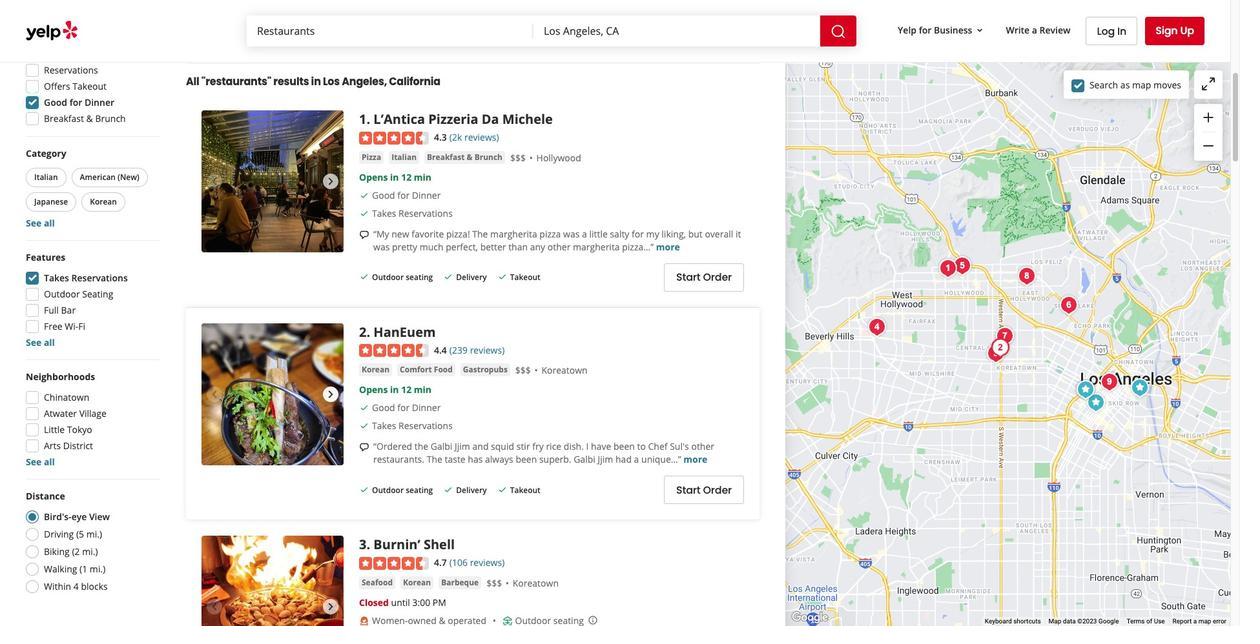 Task type: describe. For each thing, give the bounding box(es) containing it.
closed until 3:00 pm
[[359, 597, 446, 609]]

liking,
[[662, 228, 686, 240]]

more for haneuem
[[684, 454, 707, 466]]

1 vertical spatial italian
[[34, 172, 58, 183]]

walking
[[44, 563, 77, 575]]

16 women owned v2 image
[[359, 616, 369, 626]]

burnin'
[[374, 536, 420, 554]]

suggested
[[26, 11, 72, 23]]

superb.
[[539, 454, 571, 466]]

italian link
[[389, 151, 419, 164]]

pizza
[[362, 152, 381, 163]]

16 checkmark v2 image for outdoor seating
[[359, 272, 369, 282]]

0 vertical spatial italian button
[[389, 151, 419, 164]]

have
[[591, 441, 611, 453]]

perfect,
[[446, 241, 478, 253]]

0 horizontal spatial more link
[[402, 8, 426, 21]]

perch image
[[1096, 369, 1122, 395]]

for down italian link
[[397, 189, 410, 201]]

mi.) for driving (5 mi.)
[[86, 528, 102, 541]]

seafood button
[[359, 577, 395, 590]]

previous image
[[207, 174, 222, 189]]

0 vertical spatial dinner
[[85, 96, 114, 109]]

seafood link
[[359, 577, 395, 590]]

pretty
[[392, 241, 417, 253]]

los
[[323, 74, 340, 89]]

1 all from the top
[[44, 217, 55, 229]]

michele
[[502, 110, 553, 128]]

min for haneuem
[[414, 384, 431, 396]]

district
[[63, 440, 93, 452]]

12 for l'antica
[[401, 171, 412, 183]]

google
[[1099, 618, 1119, 625]]

& inside button
[[467, 152, 472, 163]]

saffy's image
[[1014, 263, 1040, 289]]

yelp for business button
[[893, 18, 990, 42]]

start order link for haneuem
[[664, 476, 744, 505]]

search image
[[831, 24, 846, 39]]

reservations up "seating" at the top left
[[71, 272, 128, 284]]

comfort food button
[[397, 364, 455, 377]]

0 vertical spatial breakfast & brunch
[[44, 112, 126, 125]]

comfort food link
[[397, 364, 455, 377]]

4.3 link
[[434, 130, 447, 144]]

arts district
[[44, 440, 93, 452]]

breakfast & brunch link
[[424, 151, 505, 164]]

16 speech v2 image for 2
[[359, 443, 369, 453]]

results
[[273, 74, 309, 89]]

haneuem image
[[987, 335, 1013, 361]]

start order for l'antica pizzeria da michele
[[676, 270, 732, 285]]

3
[[359, 536, 366, 554]]

haneuem
[[374, 323, 436, 341]]

fry
[[532, 441, 544, 453]]

none field near
[[544, 24, 810, 38]]

in for 1
[[390, 171, 399, 183]]

none field find
[[257, 24, 523, 38]]

taste
[[445, 454, 465, 466]]

koreatown for 2 . haneuem
[[542, 365, 588, 377]]

breakfast & brunch inside button
[[427, 152, 502, 163]]

0 vertical spatial jjim
[[455, 441, 470, 453]]

of
[[1146, 618, 1152, 625]]

0 horizontal spatial margherita
[[490, 228, 537, 240]]

mi.) for walking (1 mi.)
[[90, 563, 105, 575]]

dinner for 2 . haneuem
[[412, 402, 441, 414]]

had
[[616, 454, 632, 466]]

4.7 link
[[434, 556, 447, 570]]

option group containing distance
[[22, 490, 160, 597]]

next image for 1 . l'antica pizzeria da michele
[[323, 174, 338, 189]]

0 vertical spatial good
[[44, 96, 67, 109]]

(2
[[72, 546, 80, 558]]

. for 2
[[366, 323, 370, 341]]

1
[[359, 110, 366, 128]]

pizza…"
[[622, 241, 654, 253]]

keyboard shortcuts button
[[985, 618, 1041, 626]]

free wi-fi
[[44, 320, 85, 333]]

1 vertical spatial jjim
[[598, 454, 613, 466]]

2 horizontal spatial korean
[[403, 577, 431, 588]]

0 horizontal spatial korean link
[[359, 364, 392, 377]]

rich crab image
[[992, 323, 1018, 349]]

l'antica
[[374, 110, 425, 128]]

chef
[[648, 441, 668, 453]]

4.7
[[434, 557, 447, 569]]

expand map image
[[1201, 76, 1216, 92]]

slideshow element for 3
[[202, 536, 344, 626]]

0 horizontal spatial galbi
[[431, 441, 452, 453]]

takes for 2
[[372, 420, 396, 432]]

. for 3
[[366, 536, 370, 554]]

see all for chinatown
[[26, 456, 55, 468]]

"ordered
[[373, 441, 412, 453]]

16 outdoor seating v2 image
[[502, 616, 513, 626]]

1 vertical spatial been
[[516, 454, 537, 466]]

seafood
[[362, 577, 393, 588]]

map
[[1049, 618, 1061, 625]]

yelp
[[898, 24, 917, 36]]

0 vertical spatial was
[[563, 228, 580, 240]]

map for moves
[[1132, 78, 1151, 91]]

atwater village
[[44, 408, 107, 420]]

"my
[[373, 228, 389, 240]]

1 horizontal spatial been
[[614, 441, 635, 453]]

gastropubs link
[[460, 364, 510, 377]]

outdoor seating
[[44, 288, 113, 300]]

1 horizontal spatial margherita
[[573, 241, 620, 253]]

zoom out image
[[1201, 138, 1216, 154]]

4.3
[[434, 131, 447, 143]]

biking
[[44, 546, 70, 558]]

start for 1 . l'antica pizzeria da michele
[[676, 270, 700, 285]]

free
[[44, 320, 62, 333]]

report
[[1173, 618, 1192, 625]]

map region
[[686, 0, 1240, 626]]

for down offers takeout
[[70, 96, 82, 109]]

sparrow italia image
[[1072, 377, 1098, 403]]

12 for haneuem
[[401, 384, 412, 396]]

more link for l'antica
[[656, 241, 680, 253]]

map data ©2023 google
[[1049, 618, 1119, 625]]

burnin' shell link
[[374, 536, 455, 554]]

outdoor seating for haneuem
[[372, 485, 433, 496]]

takeout for 2 . haneuem
[[510, 485, 540, 496]]

$$$ for l'antica pizzeria da michele
[[510, 152, 526, 164]]

1 vertical spatial galbi
[[574, 454, 595, 466]]

gastropubs button
[[460, 364, 510, 377]]

for down comfort
[[397, 402, 410, 414]]

map for error
[[1198, 618, 1211, 625]]

mi.) for biking (2 mi.)
[[82, 546, 98, 558]]

0 vertical spatial korean
[[90, 196, 117, 207]]

0 horizontal spatial brunch
[[95, 112, 126, 125]]

log
[[1097, 24, 1115, 38]]

1 see all from the top
[[26, 217, 55, 229]]

"restaurants"
[[201, 74, 271, 89]]

da
[[482, 110, 499, 128]]

min for l'antica
[[414, 171, 431, 183]]

reservations up offers takeout
[[44, 64, 98, 76]]

"ordered the galbi jjim and squid stir fry rice dish.  i have been to chef sul's other restaurants.  the taste has always been superb. galbi jjim had a unique…"
[[373, 441, 714, 466]]

previous image for 2
[[207, 387, 222, 402]]

hollywood
[[536, 152, 581, 164]]

$$$ for burnin' shell
[[486, 577, 502, 590]]

breakfast & brunch button
[[424, 151, 505, 164]]

1 see all button from the top
[[26, 217, 55, 229]]

report a map error
[[1173, 618, 1226, 625]]

now
[[69, 32, 89, 44]]

moves
[[1153, 78, 1181, 91]]

(2k
[[449, 131, 462, 143]]

google image
[[789, 610, 831, 626]]

1 vertical spatial takes
[[44, 272, 69, 284]]

squid
[[491, 441, 514, 453]]

1 horizontal spatial korean button
[[359, 364, 392, 377]]

0 horizontal spatial &
[[86, 112, 93, 125]]

good for 1
[[372, 189, 395, 201]]

much
[[420, 241, 443, 253]]

good for dinner for 2 . haneuem
[[372, 402, 441, 414]]

slideshow element for 1
[[202, 110, 344, 253]]

outdoor for 1
[[372, 272, 404, 283]]

opens in 12 min for haneuem
[[359, 384, 431, 396]]

order for l'antica pizzeria da michele
[[703, 270, 732, 285]]

(106 reviews) link
[[449, 556, 505, 570]]

group containing features
[[22, 251, 160, 349]]

brunch inside button
[[474, 152, 502, 163]]

has
[[468, 454, 483, 466]]

0 vertical spatial korean button
[[82, 192, 125, 212]]

pizzeria
[[428, 110, 478, 128]]

pizza button
[[359, 151, 384, 164]]

0 vertical spatial good for dinner
[[44, 96, 114, 109]]

barbeque button
[[439, 577, 481, 590]]

unique…"
[[641, 454, 681, 466]]

breakfast inside breakfast & brunch button
[[427, 152, 465, 163]]

search
[[1090, 78, 1118, 91]]

"my new favorite pizza! the margherita pizza was a little salty for my liking, but overall it was pretty much perfect, better than any other margherita pizza…"
[[373, 228, 741, 253]]

2 vertical spatial korean button
[[400, 577, 433, 590]]

Near text field
[[544, 24, 810, 38]]

start for 2 . haneuem
[[676, 483, 700, 498]]

a right report
[[1193, 618, 1197, 625]]

rice
[[546, 441, 561, 453]]

biking (2 mi.)
[[44, 546, 98, 558]]

next image
[[323, 600, 338, 615]]



Task type: locate. For each thing, give the bounding box(es) containing it.
korean link down 4.4 star rating image on the left bottom of page
[[359, 364, 392, 377]]

japanese button
[[26, 192, 76, 212]]

dinner down offers takeout
[[85, 96, 114, 109]]

1 vertical spatial italian button
[[26, 168, 66, 187]]

0 horizontal spatial italian button
[[26, 168, 66, 187]]

delivery down has
[[456, 485, 487, 496]]

1 vertical spatial opens
[[359, 384, 388, 396]]

1 horizontal spatial korean link
[[400, 577, 433, 590]]

1 vertical spatial outdoor seating
[[372, 485, 433, 496]]

start order link down but
[[664, 263, 744, 292]]

margherita down little
[[573, 241, 620, 253]]

group containing suggested
[[22, 11, 160, 129]]

3:00
[[412, 597, 430, 609]]

korean down american (new) button
[[90, 196, 117, 207]]

1 vertical spatial opens in 12 min
[[359, 384, 431, 396]]

16 speech v2 image
[[359, 230, 369, 240], [359, 443, 369, 453]]

start down unique…"
[[676, 483, 700, 498]]

eye
[[71, 511, 87, 523]]

(239
[[449, 344, 468, 356]]

log in link
[[1086, 17, 1137, 45]]

was down "my
[[373, 241, 390, 253]]

koreatown for 3 . burnin' shell
[[513, 577, 559, 590]]

reservations up favorite
[[399, 207, 453, 219]]

1 vertical spatial takes reservations
[[44, 272, 128, 284]]

1 vertical spatial other
[[691, 441, 714, 453]]

seating down restaurants.
[[406, 485, 433, 496]]

& down the (2k reviews)
[[467, 152, 472, 163]]

reservations up the
[[399, 420, 453, 432]]

opens for l'antica pizzeria da michele
[[359, 171, 388, 183]]

0 vertical spatial .
[[366, 110, 370, 128]]

cabra los angeles image
[[1083, 390, 1109, 416]]

1 vertical spatial mi.)
[[82, 546, 98, 558]]

good for dinner for 1 . l'antica pizzeria da michele
[[372, 189, 441, 201]]

2 outdoor seating from the top
[[372, 485, 433, 496]]

0 vertical spatial outdoor seating
[[372, 272, 433, 283]]

0 vertical spatial slideshow element
[[202, 110, 344, 253]]

zoom in image
[[1201, 110, 1216, 125]]

opens for haneuem
[[359, 384, 388, 396]]

the inside "ordered the galbi jjim and squid stir fry rice dish.  i have been to chef sul's other restaurants.  the taste has always been superb. galbi jjim had a unique…"
[[427, 454, 442, 466]]

0 vertical spatial more
[[402, 8, 426, 21]]

next image for 2 . haneuem
[[323, 387, 338, 402]]

1 delivery from the top
[[456, 272, 487, 283]]

& down offers takeout
[[86, 112, 93, 125]]

$$$ down michele
[[510, 152, 526, 164]]

0 vertical spatial takes
[[372, 207, 396, 219]]

open
[[44, 32, 67, 44]]

a right write
[[1032, 24, 1037, 36]]

1 vertical spatial takeout
[[510, 272, 540, 283]]

all down the free
[[44, 336, 55, 349]]

see
[[26, 217, 42, 229], [26, 336, 42, 349], [26, 456, 42, 468]]

offers takeout
[[44, 80, 107, 92]]

italian button down 4.3 star rating image
[[389, 151, 419, 164]]

takes reservations up outdoor seating
[[44, 272, 128, 284]]

1 seating from the top
[[406, 272, 433, 283]]

takes for 1
[[372, 207, 396, 219]]

4.7 star rating image
[[359, 557, 429, 570]]

4.4 link
[[434, 343, 447, 357]]

write a review
[[1006, 24, 1070, 36]]

wood image
[[1056, 292, 1081, 318]]

0 vertical spatial the
[[472, 228, 488, 240]]

0 vertical spatial delivery
[[456, 272, 487, 283]]

1 see from the top
[[26, 217, 42, 229]]

2 . haneuem
[[359, 323, 436, 341]]

hearts & flame image
[[1127, 375, 1153, 401]]

1 next image from the top
[[323, 174, 338, 189]]

0 horizontal spatial was
[[373, 241, 390, 253]]

other inside "my new favorite pizza! the margherita pizza was a little salty for my liking, but overall it was pretty much perfect, better than any other margherita pizza…"
[[548, 241, 571, 253]]

outdoor down pretty
[[372, 272, 404, 283]]

1 horizontal spatial the
[[472, 228, 488, 240]]

in for 2
[[390, 384, 399, 396]]

reviews) down da
[[464, 131, 499, 143]]

3 see from the top
[[26, 456, 42, 468]]

1 horizontal spatial brunch
[[474, 152, 502, 163]]

takes up "my
[[372, 207, 396, 219]]

start down but
[[676, 270, 700, 285]]

(239 reviews) link
[[449, 343, 505, 357]]

0 vertical spatial order
[[703, 270, 732, 285]]

2 order from the top
[[703, 483, 732, 498]]

1 opens in 12 min from the top
[[359, 171, 431, 183]]

reviews) right (106
[[470, 557, 505, 569]]

. left burnin'
[[366, 536, 370, 554]]

0 vertical spatial other
[[548, 241, 571, 253]]

reviews) inside the (106 reviews) 'link'
[[470, 557, 505, 569]]

delivery
[[456, 272, 487, 283], [456, 485, 487, 496]]

start order link for l'antica pizzeria da michele
[[664, 263, 744, 292]]

more link down sul's
[[684, 454, 707, 466]]

burnin' shell image
[[202, 536, 344, 626]]

a left little
[[582, 228, 587, 240]]

my
[[646, 228, 659, 240]]

3 slideshow element from the top
[[202, 536, 344, 626]]

start order for haneuem
[[676, 483, 732, 498]]

0 vertical spatial takeout
[[73, 80, 107, 92]]

a inside "ordered the galbi jjim and squid stir fry rice dish.  i have been to chef sul's other restaurants.  the taste has always been superb. galbi jjim had a unique…"
[[634, 454, 639, 466]]

takeout down the than
[[510, 272, 540, 283]]

2 next image from the top
[[323, 387, 338, 402]]

all down arts
[[44, 456, 55, 468]]

2 vertical spatial good for dinner
[[372, 402, 441, 414]]

delivery for haneuem
[[456, 485, 487, 496]]

16 checkmark v2 image
[[359, 272, 369, 282], [443, 272, 454, 282], [359, 403, 369, 414], [497, 485, 507, 495]]

brunch down offers takeout
[[95, 112, 126, 125]]

business
[[934, 24, 972, 36]]

2 see all button from the top
[[26, 336, 55, 349]]

shortcuts
[[1013, 618, 1041, 625]]

1 vertical spatial korean button
[[359, 364, 392, 377]]

1 vertical spatial order
[[703, 483, 732, 498]]

previous image
[[207, 387, 222, 402], [207, 600, 222, 615]]

1 slideshow element from the top
[[202, 110, 344, 253]]

previous image for 3
[[207, 600, 222, 615]]

see for takes reservations
[[26, 336, 42, 349]]

2 vertical spatial all
[[44, 456, 55, 468]]

0 vertical spatial brunch
[[95, 112, 126, 125]]

dinner down comfort food button
[[412, 402, 441, 414]]

l'antica pizzeria da michele link
[[374, 110, 553, 128]]

group containing category
[[23, 147, 160, 230]]

1 horizontal spatial italian button
[[389, 151, 419, 164]]

$$$ right "gastropubs" button
[[515, 365, 531, 377]]

4.4
[[434, 344, 447, 356]]

2 vertical spatial outdoor
[[372, 485, 404, 496]]

1 horizontal spatial jjim
[[598, 454, 613, 466]]

review
[[1040, 24, 1070, 36]]

1 vertical spatial dinner
[[412, 189, 441, 201]]

other down the pizza
[[548, 241, 571, 253]]

start order down but
[[676, 270, 732, 285]]

good for dinner down offers takeout
[[44, 96, 114, 109]]

1 vertical spatial $$$
[[515, 365, 531, 377]]

beauty & essex image
[[949, 253, 975, 279]]

. left the "l'antica"
[[366, 110, 370, 128]]

open now
[[44, 32, 89, 44]]

. for 1
[[366, 110, 370, 128]]

2 vertical spatial see
[[26, 456, 42, 468]]

more down sul's
[[684, 454, 707, 466]]

1 vertical spatial in
[[390, 171, 399, 183]]

3 see all button from the top
[[26, 456, 55, 468]]

korean link up "3:00"
[[400, 577, 433, 590]]

reviews) for 2 . haneuem
[[470, 344, 505, 356]]

2 opens in 12 min from the top
[[359, 384, 431, 396]]

see all button for chinatown
[[26, 456, 55, 468]]

breakfast
[[44, 112, 84, 125], [427, 152, 465, 163]]

good for dinner down italian link
[[372, 189, 441, 201]]

1 outdoor seating from the top
[[372, 272, 433, 283]]

1 16 speech v2 image from the top
[[359, 230, 369, 240]]

1 vertical spatial more
[[656, 241, 680, 253]]

neighborhoods
[[26, 371, 95, 383]]

see all button down arts
[[26, 456, 55, 468]]

outdoor
[[372, 272, 404, 283], [44, 288, 80, 300], [372, 485, 404, 496]]

for right yelp
[[919, 24, 932, 36]]

1 start order link from the top
[[664, 263, 744, 292]]

1 vertical spatial breakfast & brunch
[[427, 152, 502, 163]]

it
[[736, 228, 741, 240]]

1 vertical spatial delivery
[[456, 485, 487, 496]]

1 vertical spatial reviews)
[[470, 344, 505, 356]]

takes reservations for 1
[[372, 207, 453, 219]]

1 . l'antica pizzeria da michele
[[359, 110, 553, 128]]

2 vertical spatial takes reservations
[[372, 420, 453, 432]]

takeout
[[73, 80, 107, 92], [510, 272, 540, 283], [510, 485, 540, 496]]

1 vertical spatial all
[[44, 336, 55, 349]]

good up "my
[[372, 189, 395, 201]]

1 horizontal spatial breakfast
[[427, 152, 465, 163]]

seating for haneuem
[[406, 485, 433, 496]]

0 vertical spatial start order
[[676, 270, 732, 285]]

2 min from the top
[[414, 384, 431, 396]]

japanese
[[34, 196, 68, 207]]

opens down 4.4 star rating image on the left bottom of page
[[359, 384, 388, 396]]

korean link
[[359, 364, 392, 377], [400, 577, 433, 590]]

order for haneuem
[[703, 483, 732, 498]]

more up find field
[[402, 8, 426, 21]]

haneuem link
[[374, 323, 436, 341]]

2 delivery from the top
[[456, 485, 487, 496]]

opens down pizza button
[[359, 171, 388, 183]]

more link up find field
[[402, 8, 426, 21]]

1 vertical spatial margherita
[[573, 241, 620, 253]]

4.4 star rating image
[[359, 345, 429, 357]]

in down comfort food link on the left bottom
[[390, 384, 399, 396]]

(106 reviews)
[[449, 557, 505, 569]]

2 seating from the top
[[406, 485, 433, 496]]

16 checkmark v2 image for good for dinner
[[359, 403, 369, 414]]

1 horizontal spatial none field
[[544, 24, 810, 38]]

takeout right offers
[[73, 80, 107, 92]]

reservations
[[44, 64, 98, 76], [399, 207, 453, 219], [71, 272, 128, 284], [399, 420, 453, 432]]

more link down the liking,
[[656, 241, 680, 253]]

koreatown
[[542, 365, 588, 377], [513, 577, 559, 590]]

for inside "my new favorite pizza! the margherita pizza was a little salty for my liking, but overall it was pretty much perfect, better than any other margherita pizza…"
[[632, 228, 644, 240]]

2 start from the top
[[676, 483, 700, 498]]

seating
[[406, 272, 433, 283], [406, 485, 433, 496]]

3 all from the top
[[44, 456, 55, 468]]

map
[[1132, 78, 1151, 91], [1198, 618, 1211, 625]]

always
[[485, 454, 513, 466]]

slideshow element
[[202, 110, 344, 253], [202, 323, 344, 466], [202, 536, 344, 626]]

0 vertical spatial previous image
[[207, 387, 222, 402]]

opens in 12 min down comfort
[[359, 384, 431, 396]]

as
[[1120, 78, 1130, 91]]

0 horizontal spatial korean button
[[82, 192, 125, 212]]

data
[[1063, 618, 1076, 625]]

the inside "my new favorite pizza! the margherita pizza was a little salty for my liking, but overall it was pretty much perfect, better than any other margherita pizza…"
[[472, 228, 488, 240]]

arts
[[44, 440, 61, 452]]

takeout down always
[[510, 485, 540, 496]]

breakfast & brunch down offers takeout
[[44, 112, 126, 125]]

offers
[[44, 80, 70, 92]]

1 opens from the top
[[359, 171, 388, 183]]

(106
[[449, 557, 468, 569]]

1 horizontal spatial italian
[[391, 152, 417, 163]]

use
[[1154, 618, 1165, 625]]

reviews) for 3 . burnin' shell
[[470, 557, 505, 569]]

more down the liking,
[[656, 241, 680, 253]]

3 . burnin' shell
[[359, 536, 455, 554]]

full
[[44, 304, 59, 316]]

0 horizontal spatial breakfast
[[44, 112, 84, 125]]

for up pizza…" in the top right of the page
[[632, 228, 644, 240]]

barbeque
[[441, 577, 479, 588]]

reviews) inside (2k reviews) link
[[464, 131, 499, 143]]

reviews) for 1 . l'antica pizzeria da michele
[[464, 131, 499, 143]]

opens in 12 min
[[359, 171, 431, 183], [359, 384, 431, 396]]

a inside "my new favorite pizza! the margherita pizza was a little salty for my liking, but overall it was pretty much perfect, better than any other margherita pizza…"
[[582, 228, 587, 240]]

1 vertical spatial see
[[26, 336, 42, 349]]

1 vertical spatial 12
[[401, 384, 412, 396]]

info icon image
[[588, 616, 598, 626], [588, 616, 598, 626]]

breakfast & brunch down (2k
[[427, 152, 502, 163]]

all down japanese 'button'
[[44, 217, 55, 229]]

0 horizontal spatial breakfast & brunch
[[44, 112, 126, 125]]

0 vertical spatial galbi
[[431, 441, 452, 453]]

4.3 star rating image
[[359, 132, 429, 145]]

closed
[[359, 597, 389, 609]]

jjim up taste
[[455, 441, 470, 453]]

than
[[508, 241, 528, 253]]

all
[[186, 74, 199, 89]]

min down comfort food link on the left bottom
[[414, 384, 431, 396]]

(2k reviews) link
[[449, 130, 499, 144]]

3 see all from the top
[[26, 456, 55, 468]]

sul's
[[670, 441, 689, 453]]

california
[[389, 74, 440, 89]]

the
[[472, 228, 488, 240], [427, 454, 442, 466]]

galbi up taste
[[431, 441, 452, 453]]

galbi down i
[[574, 454, 595, 466]]

0 vertical spatial been
[[614, 441, 635, 453]]

0 vertical spatial see all
[[26, 217, 55, 229]]

other inside "ordered the galbi jjim and squid stir fry rice dish.  i have been to chef sul's other restaurants.  the taste has always been superb. galbi jjim had a unique…"
[[691, 441, 714, 453]]

other
[[548, 241, 571, 253], [691, 441, 714, 453]]

any
[[530, 241, 545, 253]]

2 slideshow element from the top
[[202, 323, 344, 466]]

2 16 speech v2 image from the top
[[359, 443, 369, 453]]

group containing neighborhoods
[[22, 371, 160, 469]]

see all for takes reservations
[[26, 336, 55, 349]]

the down the
[[427, 454, 442, 466]]

more link for haneuem
[[684, 454, 707, 466]]

takes reservations up the
[[372, 420, 453, 432]]

1 horizontal spatial galbi
[[574, 454, 595, 466]]

2 vertical spatial mi.)
[[90, 563, 105, 575]]

group
[[22, 11, 160, 129], [1194, 104, 1223, 161], [23, 147, 160, 230], [22, 251, 160, 349], [22, 371, 160, 469]]

1 order from the top
[[703, 270, 732, 285]]

0 vertical spatial all
[[44, 217, 55, 229]]

outdoor down restaurants.
[[372, 485, 404, 496]]

but
[[688, 228, 703, 240]]

american (new)
[[80, 172, 139, 183]]

been down stir
[[516, 454, 537, 466]]

16 speech v2 image left "ordered
[[359, 443, 369, 453]]

0 vertical spatial koreatown
[[542, 365, 588, 377]]

sparrow italia image
[[1072, 377, 1098, 403]]

mi.) right the (2
[[82, 546, 98, 558]]

in down italian link
[[390, 171, 399, 183]]

1 vertical spatial korean link
[[400, 577, 433, 590]]

1 start from the top
[[676, 270, 700, 285]]

sign up link
[[1145, 17, 1205, 45]]

see for chinatown
[[26, 456, 42, 468]]

see all button for takes reservations
[[26, 336, 55, 349]]

dinner for 1 . l'antica pizzeria da michele
[[412, 189, 441, 201]]

reviews) inside (239 reviews) link
[[470, 344, 505, 356]]

next image
[[323, 174, 338, 189], [323, 387, 338, 402]]

1 vertical spatial next image
[[323, 387, 338, 402]]

min down italian link
[[414, 171, 431, 183]]

slideshow element for 2
[[202, 323, 344, 466]]

0 vertical spatial in
[[311, 74, 321, 89]]

wi-
[[65, 320, 78, 333]]

all for takes reservations
[[44, 336, 55, 349]]

2 previous image from the top
[[207, 600, 222, 615]]

2 start order from the top
[[676, 483, 732, 498]]

delivery for l'antica
[[456, 272, 487, 283]]

1 . from the top
[[366, 110, 370, 128]]

2 vertical spatial takeout
[[510, 485, 540, 496]]

breakfast down '4.3'
[[427, 152, 465, 163]]

Find text field
[[257, 24, 523, 38]]

$$$ down the (106 reviews)
[[486, 577, 502, 590]]

1 vertical spatial good for dinner
[[372, 189, 441, 201]]

log in
[[1097, 24, 1127, 38]]

outdoor seating down pretty
[[372, 272, 433, 283]]

0 vertical spatial &
[[86, 112, 93, 125]]

16 checkmark v2 image for delivery
[[443, 272, 454, 282]]

toca madera - los angeles image
[[864, 314, 890, 340]]

1 previous image from the top
[[207, 387, 222, 402]]

italian down 4.3 star rating image
[[391, 152, 417, 163]]

a right had
[[634, 454, 639, 466]]

2 vertical spatial see all
[[26, 456, 55, 468]]

0 vertical spatial more link
[[402, 8, 426, 21]]

1 min from the top
[[414, 171, 431, 183]]

1 vertical spatial brunch
[[474, 152, 502, 163]]

0 vertical spatial breakfast
[[44, 112, 84, 125]]

1 12 from the top
[[401, 171, 412, 183]]

korean button down 4.4 star rating image on the left bottom of page
[[359, 364, 392, 377]]

2 all from the top
[[44, 336, 55, 349]]

12
[[401, 171, 412, 183], [401, 384, 412, 396]]

1 vertical spatial the
[[427, 454, 442, 466]]

burnin' shell image
[[983, 341, 1009, 367]]

.
[[366, 110, 370, 128], [366, 323, 370, 341], [366, 536, 370, 554]]

atwater
[[44, 408, 77, 420]]

category
[[26, 147, 66, 160]]

i
[[586, 441, 589, 453]]

the
[[414, 441, 428, 453]]

2 vertical spatial good
[[372, 402, 395, 414]]

2 see all from the top
[[26, 336, 55, 349]]

None search field
[[247, 16, 859, 47]]

1 none field from the left
[[257, 24, 523, 38]]

seating for l'antica
[[406, 272, 433, 283]]

2 . from the top
[[366, 323, 370, 341]]

outdoor for 2
[[372, 485, 404, 496]]

korean button down american (new) button
[[82, 192, 125, 212]]

map right as
[[1132, 78, 1151, 91]]

2 opens from the top
[[359, 384, 388, 396]]

16 checkmark v2 image for takeout
[[497, 485, 507, 495]]

2 vertical spatial korean
[[403, 577, 431, 588]]

opens in 12 min for l'antica pizzeria da michele
[[359, 171, 431, 183]]

for inside button
[[919, 24, 932, 36]]

l'antica pizzeria da michele image
[[202, 110, 344, 253]]

2 12 from the top
[[401, 384, 412, 396]]

takes reservations up new
[[372, 207, 453, 219]]

takes up "ordered
[[372, 420, 396, 432]]

more for l'antica
[[656, 241, 680, 253]]

korean button up "3:00"
[[400, 577, 433, 590]]

jjim down have
[[598, 454, 613, 466]]

mi.) right (1
[[90, 563, 105, 575]]

16 speech v2 image for 1
[[359, 230, 369, 240]]

little
[[44, 424, 65, 436]]

2 none field from the left
[[544, 24, 810, 38]]

0 vertical spatial 12
[[401, 171, 412, 183]]

3 . from the top
[[366, 536, 370, 554]]

0 horizontal spatial none field
[[257, 24, 523, 38]]

been up had
[[614, 441, 635, 453]]

0 vertical spatial reviews)
[[464, 131, 499, 143]]

italian inside italian link
[[391, 152, 417, 163]]

None field
[[257, 24, 523, 38], [544, 24, 810, 38]]

1 vertical spatial &
[[467, 152, 472, 163]]

$$$ for haneuem
[[515, 365, 531, 377]]

1 vertical spatial breakfast
[[427, 152, 465, 163]]

16 checkmark v2 image
[[359, 190, 369, 201], [359, 208, 369, 219], [497, 272, 507, 282], [359, 421, 369, 432], [359, 485, 369, 495], [443, 485, 454, 495]]

1 horizontal spatial &
[[467, 152, 472, 163]]

1 vertical spatial slideshow element
[[202, 323, 344, 466]]

0 vertical spatial 16 speech v2 image
[[359, 230, 369, 240]]

good down offers
[[44, 96, 67, 109]]

1 start order from the top
[[676, 270, 732, 285]]

brunch down the (2k reviews)
[[474, 152, 502, 163]]

0 vertical spatial margherita
[[490, 228, 537, 240]]

haneuem image
[[202, 323, 344, 466]]

been
[[614, 441, 635, 453], [516, 454, 537, 466]]

keyboard
[[985, 618, 1012, 625]]

0 vertical spatial italian
[[391, 152, 417, 163]]

2 vertical spatial .
[[366, 536, 370, 554]]

(239 reviews)
[[449, 344, 505, 356]]

1 vertical spatial outdoor
[[44, 288, 80, 300]]

good for 2
[[372, 402, 395, 414]]

2 see from the top
[[26, 336, 42, 349]]

within 4 blocks
[[44, 581, 108, 593]]

outdoor seating for l'antica
[[372, 272, 433, 283]]

order
[[703, 270, 732, 285], [703, 483, 732, 498]]

12 down italian link
[[401, 171, 412, 183]]

2
[[359, 323, 366, 341]]

2 vertical spatial $$$
[[486, 577, 502, 590]]

italian down category
[[34, 172, 58, 183]]

1 horizontal spatial map
[[1198, 618, 1211, 625]]

1 vertical spatial min
[[414, 384, 431, 396]]

16 chevron down v2 image
[[975, 25, 985, 35]]

see all down japanese 'button'
[[26, 217, 55, 229]]

l'antica pizzeria da michele image
[[935, 255, 961, 281]]

1 vertical spatial koreatown
[[513, 577, 559, 590]]

2 start order link from the top
[[664, 476, 744, 505]]

all for chinatown
[[44, 456, 55, 468]]

2 vertical spatial reviews)
[[470, 557, 505, 569]]

blocks
[[81, 581, 108, 593]]

0 vertical spatial korean link
[[359, 364, 392, 377]]

12 down comfort
[[401, 384, 412, 396]]

outdoor seating down restaurants.
[[372, 485, 433, 496]]

takes down features
[[44, 272, 69, 284]]

takes reservations for 2
[[372, 420, 453, 432]]

1 horizontal spatial korean
[[362, 365, 390, 376]]

start order link
[[664, 263, 744, 292], [664, 476, 744, 505]]

start
[[676, 270, 700, 285], [676, 483, 700, 498]]

seating
[[82, 288, 113, 300]]

in left los
[[311, 74, 321, 89]]

good
[[44, 96, 67, 109], [372, 189, 395, 201], [372, 402, 395, 414]]

dinner up favorite
[[412, 189, 441, 201]]

takeout for 1 . l'antica pizzeria da michele
[[510, 272, 540, 283]]

option group
[[22, 490, 160, 597]]

korean up "3:00"
[[403, 577, 431, 588]]

the up 'better'
[[472, 228, 488, 240]]

american
[[80, 172, 116, 183]]

good up "ordered
[[372, 402, 395, 414]]

start order down sul's
[[676, 483, 732, 498]]

see all button down japanese 'button'
[[26, 217, 55, 229]]

1 horizontal spatial was
[[563, 228, 580, 240]]



Task type: vqa. For each thing, say whether or not it's contained in the screenshot.
more link
yes



